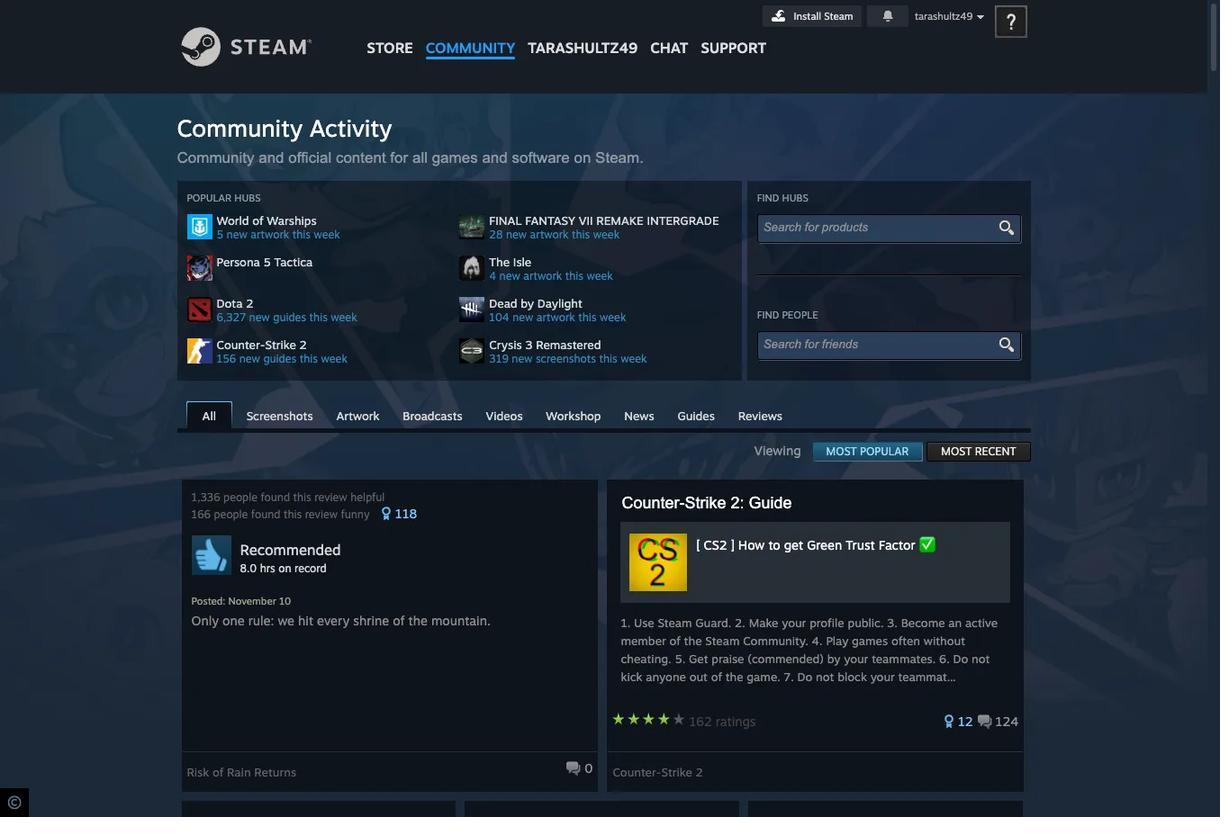 Task type: describe. For each thing, give the bounding box(es) containing it.
without
[[924, 634, 965, 648]]

[
[[697, 538, 700, 553]]

returns
[[254, 765, 296, 780]]

play
[[826, 634, 849, 648]]

shrine
[[353, 613, 389, 629]]

popular hubs
[[187, 192, 261, 204]]

remastered
[[536, 338, 601, 352]]

use
[[634, 616, 654, 630]]

counter- for counter-strike 2
[[613, 765, 661, 780]]

community activity community and official content for all games and software on steam.
[[177, 113, 652, 167]]

chat link
[[644, 0, 695, 61]]

1 vertical spatial the
[[684, 634, 702, 648]]

this inside final fantasy vii remake intergrade 28 new artwork this week
[[572, 228, 590, 241]]

people for find
[[782, 309, 818, 321]]

2 for counter-strike 2
[[696, 765, 703, 780]]

162
[[689, 714, 712, 729]]

games inside "1. use steam guard. 2. make your profile public. 3. become an active member of the steam community. 4. play games often without cheating. 5. get praise (commended) by your teammates. 6. do not kick anyone out of the game. 7. do not block your teammat..."
[[852, 634, 888, 648]]

the
[[489, 255, 510, 269]]

dead by daylight link
[[489, 296, 732, 311]]

intergrade
[[647, 213, 719, 228]]

find people
[[757, 309, 818, 321]]

2 vertical spatial strike
[[661, 765, 692, 780]]

every
[[317, 613, 350, 629]]

1 vertical spatial not
[[816, 670, 834, 684]]

6,327
[[217, 311, 246, 324]]

fantasy
[[525, 213, 575, 228]]

artwork inside final fantasy vii remake intergrade 28 new artwork this week
[[530, 228, 569, 241]]

community link
[[419, 0, 522, 65]]

10
[[279, 595, 291, 608]]

new inside the isle 4 new artwork this week
[[499, 269, 520, 283]]

hit
[[298, 613, 313, 629]]

persona
[[217, 255, 260, 269]]

community.
[[743, 634, 809, 648]]

week inside crysis 3 remastered 319 new screenshots this week
[[621, 352, 647, 366]]

166
[[191, 508, 211, 521]]

cheating.
[[621, 652, 672, 666]]

strike for 156
[[265, 338, 296, 352]]

on inside community activity community and official content for all games and software on steam.
[[574, 149, 591, 167]]

new inside dota 2 6,327 new guides this week
[[249, 311, 270, 324]]

most popular
[[826, 445, 909, 458]]

broadcasts link
[[394, 403, 472, 428]]

teammat...
[[898, 670, 956, 684]]

how
[[738, 538, 765, 553]]

2 vertical spatial your
[[870, 670, 895, 684]]

persona 5 tactica
[[217, 255, 313, 269]]

find hubs
[[757, 192, 809, 204]]

most for most popular
[[826, 445, 857, 458]]

1,336 people found this review helpful 166 people found this review funny
[[191, 491, 385, 521]]

community
[[426, 39, 515, 57]]

helpful
[[350, 491, 385, 504]]

risk of rain returns
[[187, 765, 296, 780]]

1 vertical spatial do
[[797, 670, 813, 684]]

make
[[749, 616, 779, 630]]

2.
[[735, 616, 746, 630]]

hrs
[[260, 562, 275, 575]]

1 horizontal spatial not
[[972, 652, 990, 666]]

guide
[[749, 494, 792, 512]]

1 horizontal spatial tarashultz49
[[915, 10, 973, 23]]

crysis 3 remastered link
[[489, 338, 732, 352]]

new inside 'counter-strike 2 156 new guides this week'
[[239, 352, 260, 366]]

games inside community activity community and official content for all games and software on steam.
[[432, 149, 478, 167]]

0 vertical spatial review
[[315, 491, 347, 504]]

support link
[[695, 0, 773, 61]]

1,336
[[191, 491, 220, 504]]

12
[[958, 714, 973, 729]]

artwork inside the isle 4 new artwork this week
[[523, 269, 562, 283]]

world of warships 5 new artwork this week
[[217, 213, 340, 241]]

1 and from the left
[[259, 149, 284, 167]]

118
[[395, 506, 417, 521]]

by inside "1. use steam guard. 2. make your profile public. 3. become an active member of the steam community. 4. play games often without cheating. 5. get praise (commended) by your teammates. 6. do not kick anyone out of the game. 7. do not block your teammat..."
[[827, 652, 841, 666]]

on inside recommended 8.0 hrs on record
[[278, 562, 291, 575]]

of inside world of warships 5 new artwork this week
[[252, 213, 263, 228]]

0 vertical spatial popular
[[187, 192, 232, 204]]

most recent link
[[927, 442, 1031, 462]]

member
[[621, 634, 666, 648]]

screenshots
[[246, 409, 313, 423]]

rule:
[[248, 613, 274, 629]]

artwork inside dead by daylight 104 new artwork this week
[[537, 311, 575, 324]]

1 horizontal spatial steam
[[705, 634, 740, 648]]

2 inside dota 2 6,327 new guides this week
[[246, 296, 253, 311]]

risk
[[187, 765, 209, 780]]

broadcasts
[[403, 409, 463, 423]]

game.
[[747, 670, 781, 684]]

counter-strike 2 156 new guides this week
[[217, 338, 347, 366]]

dota
[[217, 296, 243, 311]]

risk of rain returns link
[[187, 759, 296, 780]]

november
[[228, 595, 276, 608]]

104
[[489, 311, 509, 324]]

week inside 'counter-strike 2 156 new guides this week'
[[321, 352, 347, 366]]

vii
[[579, 213, 593, 228]]

this inside dota 2 6,327 new guides this week
[[309, 311, 328, 324]]

1 horizontal spatial counter-strike 2 link
[[613, 759, 703, 780]]

124
[[996, 714, 1019, 729]]

2 for counter-strike 2 156 new guides this week
[[300, 338, 307, 352]]

counter- for counter-strike 2: guide
[[622, 494, 685, 512]]

reviews
[[738, 409, 783, 423]]

screenshots link
[[237, 403, 322, 428]]

guides inside 'counter-strike 2 156 new guides this week'
[[263, 352, 297, 366]]

posted:
[[191, 595, 226, 608]]

tarashultz49 link
[[522, 0, 644, 65]]

28
[[489, 228, 503, 241]]

0 horizontal spatial your
[[782, 616, 806, 630]]

new inside final fantasy vii remake intergrade 28 new artwork this week
[[506, 228, 527, 241]]

persona 5 tactica link
[[217, 255, 460, 269]]

new inside world of warships 5 new artwork this week
[[227, 228, 248, 241]]

of up 5.
[[670, 634, 681, 648]]

anyone
[[646, 670, 686, 684]]

dota 2 6,327 new guides this week
[[217, 296, 357, 324]]

most recent
[[941, 445, 1016, 458]]

news link
[[615, 403, 663, 428]]

world of warships link
[[217, 213, 460, 228]]

4
[[489, 269, 496, 283]]

1 horizontal spatial 5
[[263, 255, 271, 269]]

screenshots
[[536, 352, 596, 366]]

active
[[965, 616, 998, 630]]



Task type: vqa. For each thing, say whether or not it's contained in the screenshot.
The Bans
no



Task type: locate. For each thing, give the bounding box(es) containing it.
most for most recent
[[941, 445, 972, 458]]

praise
[[712, 652, 744, 666]]

©
[[7, 792, 22, 814]]

the
[[408, 613, 428, 629], [684, 634, 702, 648], [726, 670, 744, 684]]

week up "crysis 3 remastered" link
[[600, 311, 626, 324]]

2 find from the top
[[757, 309, 779, 321]]

0 vertical spatial the
[[408, 613, 428, 629]]

the isle 4 new artwork this week
[[489, 255, 613, 283]]

counter- left 2:
[[622, 494, 685, 512]]

0 vertical spatial by
[[521, 296, 534, 311]]

0 vertical spatial steam
[[824, 10, 853, 23]]

games down public.
[[852, 634, 888, 648]]

artwork up daylight
[[523, 269, 562, 283]]

1 vertical spatial popular
[[860, 445, 909, 458]]

week right vii
[[593, 228, 620, 241]]

new right 156
[[239, 352, 260, 366]]

and left official
[[259, 149, 284, 167]]

2 horizontal spatial your
[[870, 670, 895, 684]]

1 vertical spatial find
[[757, 309, 779, 321]]

week inside dead by daylight 104 new artwork this week
[[600, 311, 626, 324]]

artwork
[[336, 409, 380, 423]]

cs2
[[704, 538, 727, 553]]

green
[[807, 538, 842, 553]]

counter- inside 'counter-strike 2 156 new guides this week'
[[217, 338, 265, 352]]

counter-strike 2 link down dota 2 link
[[217, 338, 460, 352]]

most
[[826, 445, 857, 458], [941, 445, 972, 458]]

isle
[[513, 255, 532, 269]]

2 horizontal spatial steam
[[824, 10, 853, 23]]

this inside world of warships 5 new artwork this week
[[292, 228, 311, 241]]

people for 1,336
[[223, 491, 258, 504]]

all
[[412, 149, 428, 167]]

1 vertical spatial counter-strike 2 link
[[613, 759, 703, 780]]

0 horizontal spatial tarashultz49
[[528, 39, 638, 57]]

0 vertical spatial 2
[[246, 296, 253, 311]]

1 vertical spatial steam
[[658, 616, 692, 630]]

1 horizontal spatial and
[[482, 149, 508, 167]]

1 vertical spatial by
[[827, 652, 841, 666]]

week up news 'link'
[[621, 352, 647, 366]]

0 horizontal spatial 5
[[217, 228, 223, 241]]

of down hubs
[[252, 213, 263, 228]]

0 vertical spatial not
[[972, 652, 990, 666]]

final
[[489, 213, 522, 228]]

this inside 'counter-strike 2 156 new guides this week'
[[300, 352, 318, 366]]

0 horizontal spatial games
[[432, 149, 478, 167]]

tarashultz49 inside tarashultz49 link
[[528, 39, 638, 57]]

by inside dead by daylight 104 new artwork this week
[[521, 296, 534, 311]]

strike for guide
[[685, 494, 726, 512]]

out
[[690, 670, 708, 684]]

popular
[[187, 192, 232, 204], [860, 445, 909, 458]]

world
[[217, 213, 249, 228]]

0 horizontal spatial do
[[797, 670, 813, 684]]

of
[[252, 213, 263, 228], [393, 613, 405, 629], [670, 634, 681, 648], [711, 670, 722, 684], [213, 765, 224, 780]]

0 vertical spatial counter-strike 2 link
[[217, 338, 460, 352]]

the up 'get'
[[684, 634, 702, 648]]

find for find people
[[757, 309, 779, 321]]

steam up praise
[[705, 634, 740, 648]]

an
[[949, 616, 962, 630]]

0 horizontal spatial counter-strike 2 link
[[217, 338, 460, 352]]

new right 4
[[499, 269, 520, 283]]

None text field
[[763, 221, 999, 234], [763, 338, 999, 351], [763, 221, 999, 234], [763, 338, 999, 351]]

2 horizontal spatial 2
[[696, 765, 703, 780]]

2 vertical spatial the
[[726, 670, 744, 684]]

2 down 162
[[696, 765, 703, 780]]

0 horizontal spatial the
[[408, 613, 428, 629]]

week up persona 5 tactica link
[[314, 228, 340, 241]]

this inside dead by daylight 104 new artwork this week
[[578, 311, 597, 324]]

crysis 3 remastered 319 new screenshots this week
[[489, 338, 647, 366]]

new right 104
[[513, 311, 533, 324]]

the left mountain.
[[408, 613, 428, 629]]

artwork up remastered
[[537, 311, 575, 324]]

hubs
[[234, 192, 261, 204]]

steam
[[824, 10, 853, 23], [658, 616, 692, 630], [705, 634, 740, 648]]

0 vertical spatial on
[[574, 149, 591, 167]]

1 vertical spatial tarashultz49
[[528, 39, 638, 57]]

5.
[[675, 652, 686, 666]]

week inside final fantasy vii remake intergrade 28 new artwork this week
[[593, 228, 620, 241]]

1 vertical spatial on
[[278, 562, 291, 575]]

dead
[[489, 296, 517, 311]]

review left funny at the left of the page
[[305, 508, 338, 521]]

one
[[222, 613, 245, 629]]

1 vertical spatial guides
[[263, 352, 297, 366]]

counter-strike 2 link
[[217, 338, 460, 352], [613, 759, 703, 780]]

most popular link
[[812, 442, 923, 462]]

games right all
[[432, 149, 478, 167]]

]
[[731, 538, 735, 553]]

None image field
[[996, 220, 1016, 236], [996, 337, 1016, 353], [996, 220, 1016, 236], [996, 337, 1016, 353]]

0 vertical spatial community
[[177, 113, 303, 142]]

1 horizontal spatial the
[[684, 634, 702, 648]]

most right viewing
[[826, 445, 857, 458]]

1 horizontal spatial 2
[[300, 338, 307, 352]]

only
[[191, 613, 219, 629]]

week inside dota 2 6,327 new guides this week
[[331, 311, 357, 324]]

daylight
[[537, 296, 582, 311]]

1 vertical spatial community
[[177, 149, 254, 167]]

0 vertical spatial tarashultz49
[[915, 10, 973, 23]]

0 vertical spatial do
[[953, 652, 968, 666]]

week inside world of warships 5 new artwork this week
[[314, 228, 340, 241]]

1 horizontal spatial popular
[[860, 445, 909, 458]]

2 right dota
[[246, 296, 253, 311]]

2 and from the left
[[482, 149, 508, 167]]

by
[[521, 296, 534, 311], [827, 652, 841, 666]]

software
[[512, 149, 570, 167]]

strike inside 'counter-strike 2 156 new guides this week'
[[265, 338, 296, 352]]

0 vertical spatial people
[[782, 309, 818, 321]]

on right hrs at the bottom
[[278, 562, 291, 575]]

mountain.
[[431, 613, 491, 629]]

0 horizontal spatial steam
[[658, 616, 692, 630]]

new right 6,327
[[249, 311, 270, 324]]

2 vertical spatial 2
[[696, 765, 703, 780]]

1 horizontal spatial on
[[574, 149, 591, 167]]

8.0
[[240, 562, 257, 575]]

the down praise
[[726, 670, 744, 684]]

warships
[[267, 213, 317, 228]]

often
[[891, 634, 920, 648]]

not left block at the right of page
[[816, 670, 834, 684]]

artwork inside world of warships 5 new artwork this week
[[251, 228, 289, 241]]

to
[[768, 538, 781, 553]]

of inside risk of rain returns link
[[213, 765, 224, 780]]

0 horizontal spatial not
[[816, 670, 834, 684]]

2 inside 'counter-strike 2 156 new guides this week'
[[300, 338, 307, 352]]

hubs
[[782, 192, 809, 204]]

become
[[901, 616, 945, 630]]

0 horizontal spatial popular
[[187, 192, 232, 204]]

1 horizontal spatial games
[[852, 634, 888, 648]]

of right out
[[711, 670, 722, 684]]

1 vertical spatial games
[[852, 634, 888, 648]]

kick
[[621, 670, 643, 684]]

of right shrine
[[393, 613, 405, 629]]

counter- right the 0
[[613, 765, 661, 780]]

1 vertical spatial 5
[[263, 255, 271, 269]]

0 horizontal spatial most
[[826, 445, 857, 458]]

0 horizontal spatial 2
[[246, 296, 253, 311]]

0 vertical spatial counter-
[[217, 338, 265, 352]]

guides
[[678, 409, 715, 423]]

1 vertical spatial strike
[[685, 494, 726, 512]]

0 vertical spatial your
[[782, 616, 806, 630]]

of right risk on the bottom left
[[213, 765, 224, 780]]

1.
[[621, 616, 631, 630]]

1 vertical spatial counter-
[[622, 494, 685, 512]]

review up funny at the left of the page
[[315, 491, 347, 504]]

new right 319 in the top left of the page
[[512, 352, 533, 366]]

community
[[177, 113, 303, 142], [177, 149, 254, 167]]

5 left tactica
[[263, 255, 271, 269]]

videos
[[486, 409, 523, 423]]

2 community from the top
[[177, 149, 254, 167]]

2 most from the left
[[941, 445, 972, 458]]

do right 7. on the right bottom of page
[[797, 670, 813, 684]]

not down active in the bottom right of the page
[[972, 652, 990, 666]]

1. use steam guard. 2. make your profile public. 3. become an active member of the steam community. 4. play games often without cheating. 5. get praise (commended) by your teammates. 6. do not kick anyone out of the game. 7. do not block your teammat...
[[621, 616, 998, 684]]

viewing
[[754, 443, 812, 458]]

do right the 6.
[[953, 652, 968, 666]]

(commended)
[[748, 652, 824, 666]]

week up dead by daylight link
[[587, 269, 613, 283]]

tactica
[[274, 255, 313, 269]]

of inside posted: november 10 only one rule: we hit every shrine of the mountain.
[[393, 613, 405, 629]]

2 vertical spatial counter-
[[613, 765, 661, 780]]

games
[[432, 149, 478, 167], [852, 634, 888, 648]]

2 vertical spatial people
[[214, 508, 248, 521]]

review
[[315, 491, 347, 504], [305, 508, 338, 521]]

strike left 2:
[[685, 494, 726, 512]]

artwork up persona 5 tactica
[[251, 228, 289, 241]]

5 up persona
[[217, 228, 223, 241]]

3.
[[887, 616, 898, 630]]

7.
[[784, 670, 794, 684]]

your up community.
[[782, 616, 806, 630]]

support
[[701, 39, 766, 57]]

not
[[972, 652, 990, 666], [816, 670, 834, 684]]

artwork up the isle 4 new artwork this week
[[530, 228, 569, 241]]

your down 'teammates.' at the bottom of page
[[870, 670, 895, 684]]

0 horizontal spatial by
[[521, 296, 534, 311]]

1 vertical spatial review
[[305, 508, 338, 521]]

2 vertical spatial steam
[[705, 634, 740, 648]]

find for find hubs
[[757, 192, 779, 204]]

counter- down 6,327
[[217, 338, 265, 352]]

most left recent
[[941, 445, 972, 458]]

found
[[261, 491, 290, 504], [251, 508, 280, 521]]

5 inside world of warships 5 new artwork this week
[[217, 228, 223, 241]]

2 horizontal spatial the
[[726, 670, 744, 684]]

recommended 8.0 hrs on record
[[240, 541, 341, 575]]

and left software
[[482, 149, 508, 167]]

0 vertical spatial games
[[432, 149, 478, 167]]

community up 'popular hubs'
[[177, 149, 254, 167]]

guides up 'counter-strike 2 156 new guides this week'
[[273, 311, 306, 324]]

1 community from the top
[[177, 113, 303, 142]]

6.
[[939, 652, 950, 666]]

by down the play
[[827, 652, 841, 666]]

new up persona
[[227, 228, 248, 241]]

new
[[227, 228, 248, 241], [506, 228, 527, 241], [499, 269, 520, 283], [249, 311, 270, 324], [513, 311, 533, 324], [239, 352, 260, 366], [512, 352, 533, 366]]

1 horizontal spatial most
[[941, 445, 972, 458]]

1 vertical spatial 2
[[300, 338, 307, 352]]

1 find from the top
[[757, 192, 779, 204]]

steam right use
[[658, 616, 692, 630]]

profile
[[810, 616, 844, 630]]

0 vertical spatial 5
[[217, 228, 223, 241]]

week down persona 5 tactica link
[[331, 311, 357, 324]]

videos link
[[477, 403, 532, 428]]

0 horizontal spatial and
[[259, 149, 284, 167]]

319
[[489, 352, 509, 366]]

0 vertical spatial strike
[[265, 338, 296, 352]]

people
[[782, 309, 818, 321], [223, 491, 258, 504], [214, 508, 248, 521]]

dota 2 link
[[217, 296, 460, 311]]

we
[[278, 613, 295, 629]]

content
[[336, 149, 386, 167]]

2:
[[731, 494, 744, 512]]

counter- inside counter-strike 2 link
[[613, 765, 661, 780]]

rain
[[227, 765, 251, 780]]

2
[[246, 296, 253, 311], [300, 338, 307, 352], [696, 765, 703, 780]]

by right dead
[[521, 296, 534, 311]]

1 horizontal spatial by
[[827, 652, 841, 666]]

new inside crysis 3 remastered 319 new screenshots this week
[[512, 352, 533, 366]]

steam right install
[[824, 10, 853, 23]]

1 vertical spatial your
[[844, 652, 868, 666]]

block
[[838, 670, 867, 684]]

1 horizontal spatial do
[[953, 652, 968, 666]]

0 vertical spatial found
[[261, 491, 290, 504]]

all link
[[186, 402, 232, 430]]

counter-strike 2 link down 162
[[613, 759, 703, 780]]

2 down dota 2 6,327 new guides this week
[[300, 338, 307, 352]]

1 most from the left
[[826, 445, 857, 458]]

strike down dota 2 6,327 new guides this week
[[265, 338, 296, 352]]

your
[[782, 616, 806, 630], [844, 652, 868, 666], [870, 670, 895, 684]]

community up hubs
[[177, 113, 303, 142]]

and
[[259, 149, 284, 167], [482, 149, 508, 167]]

this inside the isle 4 new artwork this week
[[565, 269, 584, 283]]

new right 28
[[506, 228, 527, 241]]

strike down 162
[[661, 765, 692, 780]]

guides down dota 2 6,327 new guides this week
[[263, 352, 297, 366]]

week down dota 2 link
[[321, 352, 347, 366]]

1 vertical spatial found
[[251, 508, 280, 521]]

guides inside dota 2 6,327 new guides this week
[[273, 311, 306, 324]]

week inside the isle 4 new artwork this week
[[587, 269, 613, 283]]

this inside crysis 3 remastered 319 new screenshots this week
[[599, 352, 618, 366]]

on left steam. at the top
[[574, 149, 591, 167]]

teammates.
[[872, 652, 936, 666]]

your up block at the right of page
[[844, 652, 868, 666]]

0 vertical spatial find
[[757, 192, 779, 204]]

all
[[202, 409, 216, 423]]

1 horizontal spatial your
[[844, 652, 868, 666]]

0 vertical spatial guides
[[273, 311, 306, 324]]

workshop
[[546, 409, 601, 423]]

1 vertical spatial people
[[223, 491, 258, 504]]

for
[[390, 149, 408, 167]]

record
[[294, 562, 327, 575]]

the inside posted: november 10 only one rule: we hit every shrine of the mountain.
[[408, 613, 428, 629]]

new inside dead by daylight 104 new artwork this week
[[513, 311, 533, 324]]

0 horizontal spatial on
[[278, 562, 291, 575]]

counter- for counter-strike 2 156 new guides this week
[[217, 338, 265, 352]]



